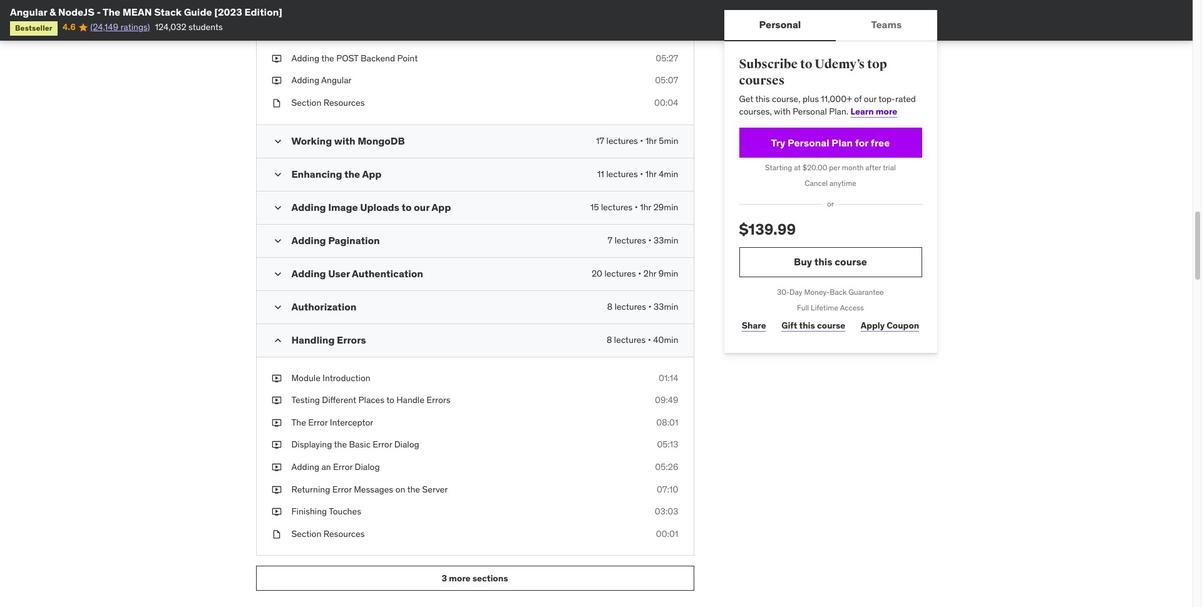 Task type: locate. For each thing, give the bounding box(es) containing it.
00:01
[[656, 528, 678, 540]]

apply coupon
[[861, 320, 919, 331]]

00:04
[[654, 97, 678, 108]]

this right buy
[[814, 256, 833, 268]]

0 vertical spatial resources
[[323, 97, 365, 108]]

plan.
[[829, 106, 848, 117]]

0 vertical spatial 8
[[607, 301, 612, 312]]

free
[[871, 136, 890, 149]]

• for adding image uploads to our app
[[635, 201, 638, 213]]

8
[[607, 301, 612, 312], [607, 334, 612, 345]]

adding for adding an error dialog
[[291, 461, 319, 473]]

understanding
[[291, 30, 350, 41]]

lectures down 20 lectures • 2hr 9min
[[615, 301, 646, 312]]

7
[[608, 235, 612, 246]]

1 horizontal spatial the
[[291, 417, 306, 428]]

33min
[[654, 235, 678, 246], [654, 301, 678, 312]]

our right of
[[864, 93, 877, 105]]

section
[[291, 97, 321, 108], [291, 528, 321, 540]]

0 horizontal spatial more
[[449, 573, 471, 584]]

handle
[[396, 395, 424, 406]]

1 horizontal spatial with
[[774, 106, 791, 117]]

0 vertical spatial 33min
[[654, 235, 678, 246]]

displaying
[[291, 439, 332, 450]]

0 vertical spatial app
[[362, 168, 382, 180]]

this right "gift"
[[799, 320, 815, 331]]

small image
[[271, 235, 284, 247], [271, 268, 284, 280], [271, 334, 284, 347]]

small image left adding pagination
[[271, 235, 284, 247]]

• for enhancing the app
[[640, 168, 643, 179]]

lectures for authorization
[[615, 301, 646, 312]]

course up back at top
[[835, 256, 867, 268]]

this inside get this course, plus 11,000+ of our top-rated courses, with personal plan.
[[755, 93, 770, 105]]

app up adding image uploads to our app
[[362, 168, 382, 180]]

small image left user
[[271, 268, 284, 280]]

1hr left "4min"
[[645, 168, 657, 179]]

9min
[[659, 268, 678, 279]]

more right 3
[[449, 573, 471, 584]]

1 horizontal spatial to
[[402, 201, 412, 213]]

7 xsmall image from the top
[[271, 528, 281, 541]]

2 vertical spatial this
[[799, 320, 815, 331]]

1 vertical spatial 1hr
[[645, 168, 657, 179]]

adding for adding image uploads to our app
[[291, 201, 326, 213]]

udemy's
[[815, 56, 865, 72]]

error
[[308, 417, 328, 428], [373, 439, 392, 450], [333, 461, 353, 473], [332, 484, 352, 495]]

2 resources from the top
[[323, 528, 365, 540]]

section resources down finishing touches
[[291, 528, 365, 540]]

4.6
[[62, 22, 76, 33]]

subscribe to udemy's top courses
[[739, 56, 887, 88]]

lectures down the 8 lectures • 33min
[[614, 334, 646, 345]]

1 vertical spatial angular
[[321, 75, 352, 86]]

1 vertical spatial app
[[432, 201, 451, 213]]

3 small image from the top
[[271, 201, 284, 214]]

testing different places to handle errors
[[291, 395, 450, 406]]

2 xsmall image from the top
[[271, 395, 281, 407]]

course down lifetime
[[817, 320, 845, 331]]

3 xsmall image from the top
[[271, 417, 281, 429]]

1 horizontal spatial more
[[876, 106, 897, 117]]

our inside get this course, plus 11,000+ of our top-rated courses, with personal plan.
[[864, 93, 877, 105]]

xsmall image for understanding cors
[[271, 30, 281, 42]]

lectures for handling errors
[[614, 334, 646, 345]]

• up 2hr
[[648, 235, 651, 246]]

0 vertical spatial angular
[[10, 6, 47, 18]]

personal inside get this course, plus 11,000+ of our top-rated courses, with personal plan.
[[793, 106, 827, 117]]

2 horizontal spatial to
[[800, 56, 812, 72]]

personal down plus at right top
[[793, 106, 827, 117]]

15 lectures • 1hr 29min
[[590, 201, 678, 213]]

1 vertical spatial section
[[291, 528, 321, 540]]

lectures for working with mongodb
[[606, 135, 638, 146]]

1 vertical spatial small image
[[271, 268, 284, 280]]

angular
[[10, 6, 47, 18], [321, 75, 352, 86]]

2 xsmall image from the top
[[271, 52, 281, 65]]

xsmall image for adding
[[271, 461, 281, 474]]

0 horizontal spatial to
[[386, 395, 394, 406]]

5 adding from the top
[[291, 267, 326, 280]]

the error interceptor
[[291, 417, 373, 428]]

lectures right 7 at right top
[[615, 235, 646, 246]]

to
[[800, 56, 812, 72], [402, 201, 412, 213], [386, 395, 394, 406]]

2 section from the top
[[291, 528, 321, 540]]

lectures right 17
[[606, 135, 638, 146]]

xsmall image for the
[[271, 417, 281, 429]]

returning error messages on the server
[[291, 484, 448, 495]]

4 xsmall image from the top
[[271, 439, 281, 451]]

apply
[[861, 320, 885, 331]]

1hr
[[645, 135, 657, 146], [645, 168, 657, 179], [640, 201, 651, 213]]

• left 2hr
[[638, 268, 641, 279]]

0 horizontal spatial errors
[[337, 333, 366, 346]]

11 lectures • 1hr 4min
[[597, 168, 678, 179]]

1 vertical spatial 8
[[607, 334, 612, 345]]

places
[[358, 395, 384, 406]]

this for course,
[[755, 93, 770, 105]]

the for enhancing
[[344, 168, 360, 180]]

07:10
[[657, 484, 678, 495]]

xsmall image
[[271, 8, 281, 20], [271, 395, 281, 407], [271, 417, 281, 429], [271, 439, 281, 451], [271, 461, 281, 474], [271, 484, 281, 496], [271, 528, 281, 541]]

1 vertical spatial dialog
[[355, 461, 380, 473]]

1 xsmall image from the top
[[271, 8, 281, 20]]

29min
[[653, 201, 678, 213]]

small image for handling errors
[[271, 334, 284, 347]]

1 vertical spatial to
[[402, 201, 412, 213]]

2 vertical spatial to
[[386, 395, 394, 406]]

• left 29min
[[635, 201, 638, 213]]

gift this course link
[[779, 313, 848, 338]]

0 horizontal spatial dialog
[[355, 461, 380, 473]]

xsmall image
[[271, 30, 281, 42], [271, 52, 281, 65], [271, 75, 281, 87], [271, 97, 281, 109], [271, 372, 281, 385], [271, 506, 281, 518]]

3 small image from the top
[[271, 334, 284, 347]]

touches
[[329, 506, 361, 517]]

tab list containing personal
[[724, 10, 937, 41]]

1 section resources from the top
[[291, 97, 365, 108]]

0 vertical spatial with
[[774, 106, 791, 117]]

0 horizontal spatial the
[[103, 6, 120, 18]]

• left the 40min
[[648, 334, 651, 345]]

angular up the bestseller at the top of page
[[10, 6, 47, 18]]

1hr left 5min
[[645, 135, 657, 146]]

to right places
[[386, 395, 394, 406]]

courses,
[[739, 106, 772, 117]]

1 resources from the top
[[323, 97, 365, 108]]

personal up subscribe
[[759, 18, 801, 31]]

introduction
[[323, 372, 370, 384]]

• for handling errors
[[648, 334, 651, 345]]

1 vertical spatial more
[[449, 573, 471, 584]]

1 adding from the top
[[291, 52, 319, 64]]

• for adding pagination
[[648, 235, 651, 246]]

2 vertical spatial 1hr
[[640, 201, 651, 213]]

0 vertical spatial course
[[835, 256, 867, 268]]

0 vertical spatial section
[[291, 97, 321, 108]]

$139.99 buy this course
[[739, 220, 867, 268]]

small image
[[271, 135, 284, 148], [271, 168, 284, 181], [271, 201, 284, 214], [271, 301, 284, 313]]

section resources for 00:01
[[291, 528, 365, 540]]

angular down post
[[321, 75, 352, 86]]

this up courses,
[[755, 93, 770, 105]]

money-
[[804, 287, 830, 297]]

app
[[362, 168, 382, 180], [432, 201, 451, 213]]

personal up $20.00 at the right top
[[788, 136, 829, 149]]

• down 2hr
[[648, 301, 651, 312]]

1 horizontal spatial app
[[432, 201, 451, 213]]

with right working
[[334, 134, 355, 147]]

124,032
[[155, 22, 186, 33]]

errors right 'handle'
[[427, 395, 450, 406]]

40min
[[653, 334, 678, 345]]

1 small image from the top
[[271, 135, 284, 148]]

1 small image from the top
[[271, 235, 284, 247]]

1 vertical spatial personal
[[793, 106, 827, 117]]

•
[[640, 135, 643, 146], [640, 168, 643, 179], [635, 201, 638, 213], [648, 235, 651, 246], [638, 268, 641, 279], [648, 301, 651, 312], [648, 334, 651, 345]]

lectures right the 15
[[601, 201, 633, 213]]

2 adding from the top
[[291, 75, 319, 86]]

1 horizontal spatial our
[[864, 93, 877, 105]]

xsmall image for module introduction
[[271, 372, 281, 385]]

authorization
[[291, 300, 357, 313]]

small image for enhancing
[[271, 168, 284, 181]]

user
[[328, 267, 350, 280]]

5 xsmall image from the top
[[271, 461, 281, 474]]

3 xsmall image from the top
[[271, 75, 281, 87]]

7 lectures • 33min
[[608, 235, 678, 246]]

understanding cors
[[291, 30, 376, 41]]

2 vertical spatial personal
[[788, 136, 829, 149]]

33min down 29min
[[654, 235, 678, 246]]

1 vertical spatial resources
[[323, 528, 365, 540]]

lifetime
[[811, 303, 838, 312]]

mean
[[123, 6, 152, 18]]

get
[[739, 93, 753, 105]]

tab list
[[724, 10, 937, 41]]

more
[[876, 106, 897, 117], [449, 573, 471, 584]]

buy
[[794, 256, 812, 268]]

0 vertical spatial errors
[[337, 333, 366, 346]]

0 vertical spatial more
[[876, 106, 897, 117]]

dialog down 'handle'
[[394, 439, 419, 450]]

apply coupon button
[[858, 313, 922, 338]]

to right uploads
[[402, 201, 412, 213]]

this inside $139.99 buy this course
[[814, 256, 833, 268]]

plan
[[832, 136, 853, 149]]

the down the testing
[[291, 417, 306, 428]]

4min
[[659, 168, 678, 179]]

xsmall image for adding angular
[[271, 75, 281, 87]]

resources down adding angular
[[323, 97, 365, 108]]

try personal plan for free link
[[739, 128, 922, 158]]

4 adding from the top
[[291, 234, 326, 246]]

to left udemy's
[[800, 56, 812, 72]]

the right -
[[103, 6, 120, 18]]

cors
[[352, 30, 376, 41]]

1 vertical spatial 33min
[[654, 301, 678, 312]]

5 xsmall image from the top
[[271, 372, 281, 385]]

adding for adding user authentication
[[291, 267, 326, 280]]

anytime
[[830, 179, 856, 188]]

section resources for 00:04
[[291, 97, 365, 108]]

17
[[596, 135, 604, 146]]

0 vertical spatial this
[[755, 93, 770, 105]]

guarantee
[[849, 287, 884, 297]]

4 small image from the top
[[271, 301, 284, 313]]

8 down the 8 lectures • 33min
[[607, 334, 612, 345]]

2 small image from the top
[[271, 168, 284, 181]]

6 xsmall image from the top
[[271, 484, 281, 496]]

0 vertical spatial our
[[864, 93, 877, 105]]

1hr for working with mongodb
[[645, 135, 657, 146]]

the for displaying
[[334, 439, 347, 450]]

3 adding from the top
[[291, 201, 326, 213]]

section down finishing
[[291, 528, 321, 540]]

our right uploads
[[414, 201, 430, 213]]

0 vertical spatial small image
[[271, 235, 284, 247]]

bestseller
[[15, 23, 52, 33]]

small image for adding
[[271, 201, 284, 214]]

starting
[[765, 163, 792, 172]]

1 33min from the top
[[654, 235, 678, 246]]

1 vertical spatial with
[[334, 134, 355, 147]]

0 vertical spatial dialog
[[394, 439, 419, 450]]

lectures right 11
[[606, 168, 638, 179]]

our
[[864, 93, 877, 105], [414, 201, 430, 213]]

1 vertical spatial our
[[414, 201, 430, 213]]

more inside button
[[449, 573, 471, 584]]

module
[[291, 372, 320, 384]]

basic
[[349, 439, 371, 450]]

0 horizontal spatial our
[[414, 201, 430, 213]]

stack
[[154, 6, 182, 18]]

the left post
[[321, 52, 334, 64]]

the down the working with mongodb
[[344, 168, 360, 180]]

6 xsmall image from the top
[[271, 506, 281, 518]]

adding image uploads to our app
[[291, 201, 451, 213]]

33min for adding pagination
[[654, 235, 678, 246]]

more for learn
[[876, 106, 897, 117]]

the left basic
[[334, 439, 347, 450]]

the
[[321, 52, 334, 64], [344, 168, 360, 180], [334, 439, 347, 450], [407, 484, 420, 495]]

1 horizontal spatial angular
[[321, 75, 352, 86]]

2 33min from the top
[[654, 301, 678, 312]]

section resources down adding angular
[[291, 97, 365, 108]]

adding user authentication
[[291, 267, 423, 280]]

try
[[771, 136, 785, 149]]

1 horizontal spatial dialog
[[394, 439, 419, 450]]

lectures for adding pagination
[[615, 235, 646, 246]]

app right uploads
[[432, 201, 451, 213]]

0 horizontal spatial app
[[362, 168, 382, 180]]

get this course, plus 11,000+ of our top-rated courses, with personal plan.
[[739, 93, 916, 117]]

1 vertical spatial errors
[[427, 395, 450, 406]]

small image left the handling
[[271, 334, 284, 347]]

course
[[835, 256, 867, 268], [817, 320, 845, 331]]

• left 5min
[[640, 135, 643, 146]]

6 adding from the top
[[291, 461, 319, 473]]

image
[[328, 201, 358, 213]]

adding an error dialog
[[291, 461, 380, 473]]

2 section resources from the top
[[291, 528, 365, 540]]

lectures right 20
[[604, 268, 636, 279]]

1 vertical spatial this
[[814, 256, 833, 268]]

adding
[[291, 52, 319, 64], [291, 75, 319, 86], [291, 201, 326, 213], [291, 234, 326, 246], [291, 267, 326, 280], [291, 461, 319, 473]]

resources down touches on the left of the page
[[323, 528, 365, 540]]

4 xsmall image from the top
[[271, 97, 281, 109]]

33min up the 40min
[[654, 301, 678, 312]]

0 vertical spatial 1hr
[[645, 135, 657, 146]]

2 small image from the top
[[271, 268, 284, 280]]

1hr left 29min
[[640, 201, 651, 213]]

with down course,
[[774, 106, 791, 117]]

for
[[855, 136, 869, 149]]

more down top-
[[876, 106, 897, 117]]

1 xsmall image from the top
[[271, 30, 281, 42]]

errors right the handling
[[337, 333, 366, 346]]

20 lectures • 2hr 9min
[[592, 268, 678, 279]]

30-
[[777, 287, 790, 297]]

0 vertical spatial section resources
[[291, 97, 365, 108]]

0 horizontal spatial with
[[334, 134, 355, 147]]

0 vertical spatial to
[[800, 56, 812, 72]]

1 vertical spatial section resources
[[291, 528, 365, 540]]

0 vertical spatial the
[[103, 6, 120, 18]]

1 section from the top
[[291, 97, 321, 108]]

section down adding angular
[[291, 97, 321, 108]]

dialog up returning error messages on the server
[[355, 461, 380, 473]]

8 down 20 lectures • 2hr 9min
[[607, 301, 612, 312]]

error right an
[[333, 461, 353, 473]]

access
[[840, 303, 864, 312]]

• left "4min"
[[640, 168, 643, 179]]

rated
[[895, 93, 916, 105]]

working
[[291, 134, 332, 147]]

top
[[867, 56, 887, 72]]

2 vertical spatial small image
[[271, 334, 284, 347]]

11
[[597, 168, 604, 179]]

0 vertical spatial personal
[[759, 18, 801, 31]]



Task type: vqa. For each thing, say whether or not it's contained in the screenshot.


Task type: describe. For each thing, give the bounding box(es) containing it.
to inside 'subscribe to udemy's top courses'
[[800, 56, 812, 72]]

working with mongodb
[[291, 134, 405, 147]]

17 lectures • 1hr 5min
[[596, 135, 678, 146]]

09:49
[[655, 395, 678, 406]]

back
[[830, 287, 847, 297]]

backend
[[361, 52, 395, 64]]

adding for adding angular
[[291, 75, 319, 86]]

ratings)
[[120, 22, 150, 33]]

error right basic
[[373, 439, 392, 450]]

adding for adding pagination
[[291, 234, 326, 246]]

1hr for adding image uploads to our app
[[640, 201, 651, 213]]

gift this course
[[781, 320, 845, 331]]

05:13
[[657, 439, 678, 450]]

error up touches on the left of the page
[[332, 484, 352, 495]]

guide
[[184, 6, 212, 18]]

section for 00:04
[[291, 97, 321, 108]]

• for working with mongodb
[[640, 135, 643, 146]]

-
[[97, 6, 101, 18]]

more for 3
[[449, 573, 471, 584]]

01:14
[[659, 372, 678, 384]]

finishing
[[291, 506, 327, 517]]

124,032 students
[[155, 22, 223, 33]]

1 vertical spatial course
[[817, 320, 845, 331]]

small image for adding pagination
[[271, 235, 284, 247]]

xsmall image for returning
[[271, 484, 281, 496]]

personal inside try personal plan for free link
[[788, 136, 829, 149]]

courses
[[739, 72, 785, 88]]

small image for adding user authentication
[[271, 268, 284, 280]]

• for adding user authentication
[[638, 268, 641, 279]]

full
[[797, 303, 809, 312]]

15
[[590, 201, 599, 213]]

messages
[[354, 484, 393, 495]]

xsmall image for section resources
[[271, 97, 281, 109]]

of
[[854, 93, 862, 105]]

• for authorization
[[648, 301, 651, 312]]

8 for handling errors
[[607, 334, 612, 345]]

handling errors
[[291, 333, 366, 346]]

cancel
[[805, 179, 828, 188]]

05:31
[[657, 30, 678, 41]]

handling
[[291, 333, 335, 346]]

3 more sections
[[442, 573, 508, 584]]

after
[[865, 163, 881, 172]]

2hr
[[643, 268, 656, 279]]

personal button
[[724, 10, 836, 40]]

(24,149 ratings)
[[90, 22, 150, 33]]

mongodb
[[358, 134, 405, 147]]

course,
[[772, 93, 800, 105]]

nodejs
[[58, 6, 94, 18]]

subscribe
[[739, 56, 798, 72]]

top-
[[879, 93, 895, 105]]

resources for 00:04
[[323, 97, 365, 108]]

share
[[742, 320, 766, 331]]

students
[[188, 22, 223, 33]]

lectures for adding image uploads to our app
[[601, 201, 633, 213]]

8 lectures • 40min
[[607, 334, 678, 345]]

starting at $20.00 per month after trial cancel anytime
[[765, 163, 896, 188]]

xsmall image for finishing touches
[[271, 506, 281, 518]]

5min
[[659, 135, 678, 146]]

different
[[322, 395, 356, 406]]

08:01
[[656, 417, 678, 428]]

teams button
[[836, 10, 937, 40]]

8 for authorization
[[607, 301, 612, 312]]

authentication
[[352, 267, 423, 280]]

section for 00:01
[[291, 528, 321, 540]]

server
[[422, 484, 448, 495]]

resources for 00:01
[[323, 528, 365, 540]]

error up displaying
[[308, 417, 328, 428]]

plus
[[803, 93, 819, 105]]

adding angular
[[291, 75, 352, 86]]

coupon
[[887, 320, 919, 331]]

the for adding
[[321, 52, 334, 64]]

teams
[[871, 18, 902, 31]]

with inside get this course, plus 11,000+ of our top-rated courses, with personal plan.
[[774, 106, 791, 117]]

returning
[[291, 484, 330, 495]]

3 more sections button
[[256, 566, 694, 591]]

xsmall image for displaying
[[271, 439, 281, 451]]

05:07
[[655, 75, 678, 86]]

to for app
[[402, 201, 412, 213]]

lectures for adding user authentication
[[604, 268, 636, 279]]

$139.99
[[739, 220, 796, 239]]

xsmall image for section
[[271, 528, 281, 541]]

edition]
[[244, 6, 282, 18]]

finishing touches
[[291, 506, 361, 517]]

buy this course button
[[739, 247, 922, 277]]

to for errors
[[386, 395, 394, 406]]

learn more
[[851, 106, 897, 117]]

xsmall image for testing
[[271, 395, 281, 407]]

angular & nodejs - the mean stack guide [2023 edition]
[[10, 6, 282, 18]]

at
[[794, 163, 801, 172]]

month
[[842, 163, 864, 172]]

share button
[[739, 313, 769, 338]]

33min for authorization
[[654, 301, 678, 312]]

0 horizontal spatial angular
[[10, 6, 47, 18]]

adding for adding the post backend point
[[291, 52, 319, 64]]

1 horizontal spatial errors
[[427, 395, 450, 406]]

xsmall image for adding the post backend point
[[271, 52, 281, 65]]

the right on
[[407, 484, 420, 495]]

11,000+
[[821, 93, 852, 105]]

1hr for enhancing the app
[[645, 168, 657, 179]]

day
[[790, 287, 802, 297]]

course inside $139.99 buy this course
[[835, 256, 867, 268]]

personal inside personal button
[[759, 18, 801, 31]]

per
[[829, 163, 840, 172]]

or
[[827, 199, 834, 209]]

this for course
[[799, 320, 815, 331]]

adding the post backend point
[[291, 52, 418, 64]]

learn
[[851, 106, 874, 117]]

trial
[[883, 163, 896, 172]]

lectures for enhancing the app
[[606, 168, 638, 179]]

displaying the basic error dialog
[[291, 439, 419, 450]]

small image for working
[[271, 135, 284, 148]]

$20.00
[[802, 163, 827, 172]]

adding pagination
[[291, 234, 380, 246]]

1 vertical spatial the
[[291, 417, 306, 428]]

interceptor
[[330, 417, 373, 428]]



